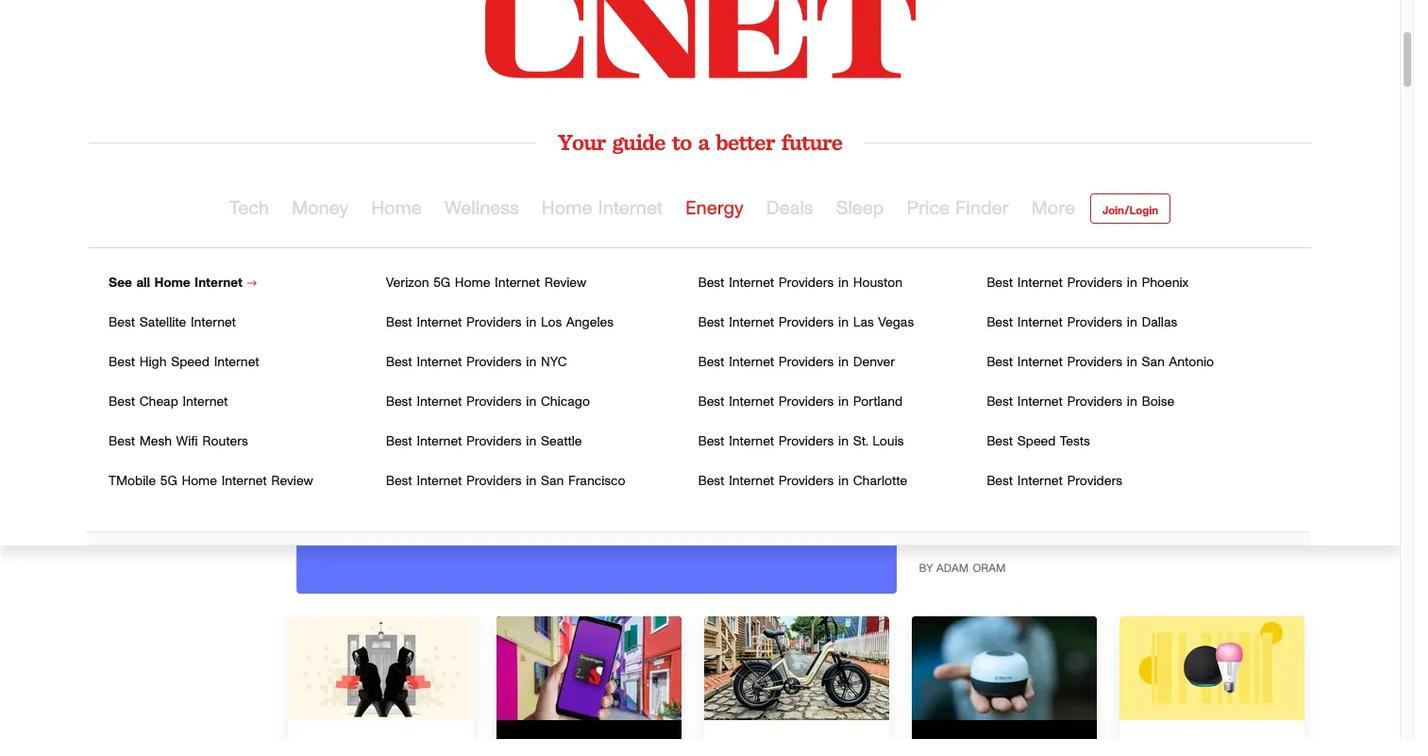 Task type: vqa. For each thing, say whether or not it's contained in the screenshot.
Learn
yes



Task type: describe. For each thing, give the bounding box(es) containing it.
best internet providers in san antonio link
[[987, 356, 1215, 369]]

price finder
[[907, 199, 1009, 218]]

by
[[920, 563, 933, 574]]

wellness
[[445, 199, 519, 218]]

best for best internet providers in las vegas
[[698, 316, 725, 330]]

best internet providers in san francisco link
[[386, 475, 626, 488]]

tech
[[229, 199, 269, 218]]

nyc
[[541, 356, 567, 369]]

best internet providers in houston link
[[698, 277, 903, 290]]

5g for verizon
[[434, 277, 451, 290]]

best internet providers in chicago link
[[386, 396, 590, 409]]

best internet providers in portland
[[698, 396, 903, 409]]

expert
[[1053, 505, 1095, 520]]

verizon
[[386, 277, 429, 290]]

best internet providers in dallas link
[[987, 316, 1178, 330]]

providers for best internet providers in phoenix
[[1068, 277, 1123, 290]]

internet for best internet providers in los angeles
[[417, 316, 462, 330]]

best internet providers in phoenix link
[[987, 277, 1189, 290]]

sleep
[[837, 199, 885, 218]]

best internet providers in houston
[[698, 277, 903, 290]]

providers for best internet providers in dallas
[[1068, 316, 1123, 330]]

our
[[1026, 505, 1048, 520]]

in for best internet providers in charlotte
[[839, 475, 849, 488]]

st.
[[854, 435, 869, 449]]

to
[[672, 128, 692, 156]]

providers for best internet providers in seattle
[[467, 435, 522, 449]]

picked
[[1217, 484, 1262, 499]]

san for francisco
[[541, 475, 564, 488]]

internet for best internet providers in charlotte
[[729, 475, 775, 488]]

best internet providers in st. louis link
[[698, 435, 904, 449]]

internet for home internet
[[598, 199, 663, 218]]

best for best high speed internet
[[109, 356, 135, 369]]

providers for best internet providers in st. louis
[[779, 435, 834, 449]]

francisco
[[569, 475, 626, 488]]

best internet providers in las vegas
[[698, 316, 915, 330]]

internet up best internet providers in los angeles
[[495, 277, 540, 290]]

in for best internet providers in san francisco
[[526, 475, 537, 488]]

best for best cheap internet
[[109, 396, 135, 409]]

best mesh wifi routers link
[[109, 435, 248, 449]]

best for best internet providers in portland
[[698, 396, 725, 409]]

denver
[[854, 356, 896, 369]]

in for best internet providers in st. louis
[[839, 435, 849, 449]]

dallas
[[1142, 316, 1178, 330]]

best for best internet providers in dallas
[[987, 316, 1014, 330]]

providers for best internet providers in boise
[[1068, 396, 1123, 409]]

providers for best internet providers in chicago
[[467, 396, 522, 409]]

internet for best internet providers in chicago
[[417, 396, 462, 409]]

tests
[[1060, 435, 1091, 449]]

san for antonio
[[1142, 356, 1165, 369]]

best high speed internet link
[[109, 356, 259, 369]]

early
[[920, 291, 990, 328]]

best internet providers in los angeles
[[386, 316, 614, 330]]

price
[[907, 199, 950, 218]]

blog:
[[1235, 255, 1299, 292]]

internet for best internet providers in las vegas
[[729, 316, 775, 330]]

join/login
[[1103, 205, 1159, 216]]

best speed tests
[[987, 435, 1091, 449]]

best cheap internet
[[109, 396, 228, 409]]

antonio
[[1169, 356, 1215, 369]]

in for best internet providers in san antonio
[[1128, 356, 1138, 369]]

future
[[782, 128, 843, 156]]

home down your
[[542, 199, 593, 218]]

best high speed internet
[[109, 356, 259, 369]]

a
[[699, 128, 710, 156]]

discounts
[[920, 505, 984, 520]]

best for best internet providers in san antonio
[[987, 356, 1014, 369]]

internet for best internet providers in portland
[[729, 396, 775, 409]]

internet for best internet providers in denver
[[729, 356, 775, 369]]

home for tmobile 5g home internet review
[[182, 475, 217, 488]]

providers for best internet providers in portland
[[779, 396, 834, 409]]

black friday 2023 live blog: early deals vetted by experts
[[920, 255, 1299, 364]]

internet for best internet providers in dallas
[[1018, 316, 1063, 330]]

best internet providers in san antonio
[[987, 356, 1215, 369]]

wifi
[[176, 435, 198, 449]]

best internet providers in boise link
[[987, 396, 1175, 409]]

1 horizontal spatial speed
[[1018, 435, 1056, 449]]

best for best internet providers
[[987, 475, 1014, 488]]

trending
[[960, 484, 1016, 499]]

black inside the black friday 2023 live blog: early deals vetted by experts
[[920, 255, 992, 292]]

your
[[558, 128, 606, 156]]

learn more link
[[88, 324, 273, 350]]

internet for best internet providers in seattle
[[417, 435, 462, 449]]

in for best internet providers in phoenix
[[1128, 277, 1138, 290]]

providers for best internet providers
[[1068, 475, 1123, 488]]

satellite
[[140, 316, 186, 330]]

charlotte
[[854, 475, 908, 488]]

guide
[[613, 128, 665, 156]]

oram
[[973, 563, 1006, 574]]

verizon 5g home internet review link
[[386, 277, 587, 290]]

best for best mesh wifi routers
[[109, 435, 135, 449]]

in for best internet providers in denver
[[839, 356, 849, 369]]

money
[[292, 199, 349, 218]]

black inside shop trending black friday sales and hand-picked discounts from our expert deal hunters.
[[1021, 484, 1057, 499]]

5g for tmobile
[[160, 475, 177, 488]]

internet up best satellite internet link
[[195, 277, 243, 290]]

nov.
[[88, 247, 133, 275]]

deal
[[1100, 505, 1128, 520]]

best for best internet providers in phoenix
[[987, 277, 1014, 290]]

best internet providers in los angeles link
[[386, 316, 614, 330]]

best internet providers in nyc link
[[386, 356, 567, 369]]

home for verizon 5g home internet review
[[455, 277, 491, 290]]

internet for best internet providers in houston
[[729, 277, 775, 290]]

best internet providers in seattle
[[386, 435, 582, 449]]

tmobile 5g home internet review
[[109, 475, 313, 488]]

best for best internet providers in charlotte
[[698, 475, 725, 488]]

phoenix
[[1142, 277, 1189, 290]]

see
[[109, 277, 132, 290]]

more
[[121, 332, 147, 343]]

chicago
[[541, 396, 590, 409]]

best internet providers in dallas
[[987, 316, 1178, 330]]

internet for best internet providers in st. louis
[[729, 435, 775, 449]]

shop trending black friday sales and hand-picked discounts from our expert deal hunters.
[[920, 484, 1262, 520]]

best for best internet providers in los angeles
[[386, 316, 412, 330]]

home up verizon
[[371, 199, 422, 218]]

17,
[[140, 247, 166, 275]]

verizon 5g home internet review
[[386, 277, 587, 290]]



Task type: locate. For each thing, give the bounding box(es) containing it.
5g right tmobile
[[160, 475, 177, 488]]

providers up "best internet providers in st. louis"
[[779, 396, 834, 409]]

price finder link
[[907, 179, 1009, 239]]

internet up best internet providers in las vegas link
[[729, 277, 775, 290]]

best internet providers in seattle link
[[386, 435, 582, 449]]

2023 for friday
[[1096, 255, 1161, 292]]

in left houston
[[839, 277, 849, 290]]

best internet providers in st. louis
[[698, 435, 904, 449]]

experts
[[920, 327, 1021, 364]]

internet down guide
[[598, 199, 663, 218]]

in left los
[[526, 316, 537, 330]]

speed left tests at the right of the page
[[1018, 435, 1056, 449]]

tmobile 5g home internet review link
[[109, 475, 313, 488]]

1 horizontal spatial review
[[545, 277, 587, 290]]

0 horizontal spatial 2023
[[173, 247, 222, 275]]

internet down best internet providers in denver at top
[[729, 396, 775, 409]]

1 horizontal spatial 2023
[[1096, 255, 1161, 292]]

friday up best internet providers in dallas link
[[1001, 255, 1087, 292]]

best internet providers in denver
[[698, 356, 896, 369]]

in for best internet providers in boise
[[1128, 396, 1138, 409]]

2023 for 17,
[[173, 247, 222, 275]]

in for best internet providers in portland
[[839, 396, 849, 409]]

best internet providers in chicago
[[386, 396, 590, 409]]

internet up best internet providers in boise
[[1018, 356, 1063, 369]]

hunters.
[[1133, 505, 1187, 520]]

internet for best internet providers in boise
[[1018, 396, 1063, 409]]

review for verizon 5g home internet review
[[545, 277, 587, 290]]

1 vertical spatial black
[[1021, 484, 1057, 499]]

boise
[[1142, 396, 1175, 409]]

best for best internet providers in seattle
[[386, 435, 412, 449]]

providers for best internet providers in san francisco
[[467, 475, 522, 488]]

review
[[545, 277, 587, 290], [271, 475, 313, 488]]

teeny tiny handheld lamp for camping or go bag. image
[[912, 617, 1098, 720]]

best
[[698, 277, 725, 290], [987, 277, 1014, 290], [109, 316, 135, 330], [386, 316, 412, 330], [698, 316, 725, 330], [987, 316, 1014, 330], [109, 356, 135, 369], [386, 356, 412, 369], [698, 356, 725, 369], [987, 356, 1014, 369], [109, 396, 135, 409], [386, 396, 412, 409], [698, 396, 725, 409], [987, 396, 1014, 409], [109, 435, 135, 449], [386, 435, 412, 449], [698, 435, 725, 449], [987, 435, 1014, 449], [386, 475, 412, 488], [698, 475, 725, 488], [987, 475, 1014, 488]]

best internet providers link
[[987, 475, 1123, 488]]

1 horizontal spatial deals
[[999, 291, 1071, 328]]

best internet providers
[[987, 475, 1123, 488]]

home for see all home internet
[[154, 277, 191, 290]]

in for best internet providers in los angeles
[[526, 316, 537, 330]]

2023
[[173, 247, 222, 275], [1096, 255, 1161, 292]]

home internet
[[542, 199, 663, 218]]

sales
[[1108, 484, 1142, 499]]

best for best internet providers in denver
[[698, 356, 725, 369]]

providers for best internet providers in los angeles
[[467, 316, 522, 330]]

internet down learn more link
[[214, 356, 259, 369]]

home up best internet providers in los angeles
[[455, 277, 491, 290]]

louis
[[873, 435, 904, 449]]

internet down 'best internet providers in seattle'
[[417, 475, 462, 488]]

0 horizontal spatial review
[[271, 475, 313, 488]]

best satellite internet
[[109, 316, 236, 330]]

internet for best internet providers in san antonio
[[1018, 356, 1063, 369]]

internet up best internet providers in denver link
[[729, 316, 775, 330]]

best for best internet providers in st. louis
[[698, 435, 725, 449]]

learn
[[88, 332, 117, 343]]

internet down best internet providers in phoenix link
[[1018, 316, 1063, 330]]

providers down verizon 5g home internet review link
[[467, 316, 522, 330]]

in left seattle
[[526, 435, 537, 449]]

in left chicago
[[526, 396, 537, 409]]

black up the our
[[1021, 484, 1057, 499]]

a hand holds a phone with an image of a chip labeled snapdragon 7 gen 3, in front of a background of colorful apartments. image
[[497, 617, 682, 720]]

providers down best internet providers in chicago
[[467, 435, 522, 449]]

providers down best internet providers in dallas link
[[1068, 356, 1123, 369]]

home down wifi
[[182, 475, 217, 488]]

live
[[1170, 255, 1226, 292]]

best internet providers in san francisco
[[386, 475, 626, 488]]

providers down best internet providers in houston
[[779, 316, 834, 330]]

best for best speed tests
[[987, 435, 1014, 449]]

internet up best internet providers in portland link
[[729, 356, 775, 369]]

best speed tests link
[[987, 435, 1091, 449]]

in left the denver
[[839, 356, 849, 369]]

internet for best internet providers in san francisco
[[417, 475, 462, 488]]

1 vertical spatial deals
[[999, 291, 1071, 328]]

friday up expert
[[1062, 484, 1103, 499]]

best internet providers in nyc
[[386, 356, 567, 369]]

home down nov. 17, 2023
[[154, 277, 191, 290]]

finder
[[956, 199, 1009, 218]]

0 vertical spatial friday
[[1001, 255, 1087, 292]]

best for best internet providers in houston
[[698, 277, 725, 290]]

1 vertical spatial san
[[541, 475, 564, 488]]

best internet providers in boise
[[987, 396, 1175, 409]]

in for best internet providers in dallas
[[1128, 316, 1138, 330]]

0 horizontal spatial speed
[[171, 356, 210, 369]]

0 vertical spatial black
[[920, 255, 992, 292]]

best internet providers in charlotte
[[698, 475, 908, 488]]

1 horizontal spatial black
[[1021, 484, 1057, 499]]

best internet providers in phoenix
[[987, 277, 1189, 290]]

better
[[716, 128, 775, 156]]

in left nyc
[[526, 356, 537, 369]]

internet up wifi
[[183, 396, 228, 409]]

high
[[140, 356, 167, 369]]

0 vertical spatial san
[[1142, 356, 1165, 369]]

0 vertical spatial review
[[545, 277, 587, 290]]

0 vertical spatial 5g
[[434, 277, 451, 290]]

1 horizontal spatial 5g
[[434, 277, 451, 290]]

internet for best internet providers in phoenix
[[1018, 277, 1063, 290]]

speed
[[171, 356, 210, 369], [1018, 435, 1056, 449]]

providers down best internet providers in st. louis link
[[779, 475, 834, 488]]

1 vertical spatial friday
[[1062, 484, 1103, 499]]

in for best internet providers in chicago
[[526, 396, 537, 409]]

providers up best internet providers in charlotte link
[[779, 435, 834, 449]]

your guide to a better future
[[558, 128, 843, 156]]

in up vetted
[[1128, 277, 1138, 290]]

san
[[1142, 356, 1165, 369], [541, 475, 564, 488]]

0 horizontal spatial deals
[[767, 199, 814, 218]]

internet down routers
[[222, 475, 267, 488]]

providers down best internet providers in san antonio link
[[1068, 396, 1123, 409]]

the 5th-gen echo dot smart speaker and a tp-link kasa smart bulb are displayed against a yellow background. image
[[1120, 617, 1305, 720]]

0 vertical spatial speed
[[171, 356, 210, 369]]

in down vetted
[[1128, 356, 1138, 369]]

2023 inside the black friday 2023 live blog: early deals vetted by experts
[[1096, 255, 1161, 292]]

providers down best internet providers in los angeles
[[467, 356, 522, 369]]

best for best internet providers in nyc
[[386, 356, 412, 369]]

seattle
[[541, 435, 582, 449]]

best mesh wifi routers
[[109, 435, 248, 449]]

san down seattle
[[541, 475, 564, 488]]

angeles
[[566, 316, 614, 330]]

deals inside the black friday 2023 live blog: early deals vetted by experts
[[999, 291, 1071, 328]]

providers for best internet providers in denver
[[779, 356, 834, 369]]

los
[[541, 316, 562, 330]]

providers down the best internet providers in seattle link
[[467, 475, 522, 488]]

best internet providers in portland link
[[698, 396, 903, 409]]

0 horizontal spatial san
[[541, 475, 564, 488]]

tmobile
[[109, 475, 156, 488]]

providers up deal
[[1068, 475, 1123, 488]]

providers for best internet providers in nyc
[[467, 356, 522, 369]]

internet up best internet providers in chicago
[[417, 356, 462, 369]]

5g
[[434, 277, 451, 290], [160, 475, 177, 488]]

by
[[1176, 291, 1207, 328]]

deals down the best internet providers in phoenix
[[999, 291, 1071, 328]]

internet down best internet providers in nyc
[[417, 396, 462, 409]]

deals down future
[[767, 199, 814, 218]]

internet down verizon
[[417, 316, 462, 330]]

in down 'best internet providers in seattle'
[[526, 475, 537, 488]]

best for best internet providers in boise
[[987, 396, 1014, 409]]

internet up best high speed internet
[[191, 316, 236, 330]]

providers for best internet providers in houston
[[779, 277, 834, 290]]

routers
[[202, 435, 248, 449]]

in left the st. on the right bottom of the page
[[839, 435, 849, 449]]

providers for best internet providers in charlotte
[[779, 475, 834, 488]]

all
[[136, 277, 150, 290]]

1 vertical spatial review
[[271, 475, 313, 488]]

mesh
[[140, 435, 172, 449]]

shop
[[920, 484, 955, 499]]

1 horizontal spatial san
[[1142, 356, 1165, 369]]

in for best internet providers in nyc
[[526, 356, 537, 369]]

0 horizontal spatial 5g
[[160, 475, 177, 488]]

providers down 'best internet providers in las vegas'
[[779, 356, 834, 369]]

in for best internet providers in houston
[[839, 277, 849, 290]]

friday inside the black friday 2023 live blog: early deals vetted by experts
[[1001, 255, 1087, 292]]

cheap
[[140, 396, 178, 409]]

providers
[[779, 277, 834, 290], [1068, 277, 1123, 290], [467, 316, 522, 330], [779, 316, 834, 330], [1068, 316, 1123, 330], [467, 356, 522, 369], [779, 356, 834, 369], [1068, 356, 1123, 369], [467, 396, 522, 409], [779, 396, 834, 409], [1068, 396, 1123, 409], [467, 435, 522, 449], [779, 435, 834, 449], [467, 475, 522, 488], [779, 475, 834, 488], [1068, 475, 1123, 488]]

deals
[[767, 199, 814, 218], [999, 291, 1071, 328]]

best cheap internet link
[[109, 396, 228, 409]]

energy
[[686, 199, 744, 218]]

san left antonio
[[1142, 356, 1165, 369]]

internet for best internet providers
[[1018, 475, 1063, 488]]

and
[[1147, 484, 1173, 499]]

providers up best internet providers in san antonio link
[[1068, 316, 1123, 330]]

review for tmobile 5g home internet review
[[271, 475, 313, 488]]

providers for best internet providers in las vegas
[[779, 316, 834, 330]]

las
[[854, 316, 874, 330]]

providers up 'best internet providers in seattle'
[[467, 396, 522, 409]]

internet up best internet providers in dallas link
[[1018, 277, 1063, 290]]

speed down learn more link
[[171, 356, 210, 369]]

0 vertical spatial deals
[[767, 199, 814, 218]]

black down price finder link
[[920, 255, 992, 292]]

internet down "best internet providers in st. louis"
[[729, 475, 775, 488]]

providers up vetted
[[1068, 277, 1123, 290]]

in for best internet providers in seattle
[[526, 435, 537, 449]]

in for best internet providers in las vegas
[[839, 316, 849, 330]]

best internet providers in las vegas link
[[698, 316, 915, 330]]

in left boise
[[1128, 396, 1138, 409]]

1 vertical spatial speed
[[1018, 435, 1056, 449]]

internet for best internet providers in nyc
[[417, 356, 462, 369]]

vegas
[[879, 316, 915, 330]]

friday inside shop trending black friday sales and hand-picked discounts from our expert deal hunters.
[[1062, 484, 1103, 499]]

1 vertical spatial 5g
[[160, 475, 177, 488]]

providers up best internet providers in las vegas link
[[779, 277, 834, 290]]

by adam oram
[[920, 563, 1006, 574]]

internet up the our
[[1018, 475, 1063, 488]]

providers for best internet providers in san antonio
[[1068, 356, 1123, 369]]

portland
[[854, 396, 903, 409]]

best satellite internet link
[[109, 316, 236, 330]]

in left the dallas
[[1128, 316, 1138, 330]]

porch theft image
[[289, 617, 474, 720]]

internet down best internet providers in portland link
[[729, 435, 775, 449]]

in left las
[[839, 316, 849, 330]]

best internet providers in charlotte link
[[698, 475, 908, 488]]

0 horizontal spatial black
[[920, 255, 992, 292]]

home
[[371, 199, 422, 218], [542, 199, 593, 218], [154, 277, 191, 290], [455, 277, 491, 290], [182, 475, 217, 488]]

friday
[[1001, 255, 1087, 292], [1062, 484, 1103, 499]]

best for best internet providers in chicago
[[386, 396, 412, 409]]

internet up best speed tests link
[[1018, 396, 1063, 409]]

nov. 17, 2023
[[88, 247, 222, 275]]

learn more
[[88, 332, 147, 343]]

in left charlotte
[[839, 475, 849, 488]]

internet down best internet providers in chicago
[[417, 435, 462, 449]]

in left portland
[[839, 396, 849, 409]]

heybike ranger s hero image
[[705, 617, 890, 720]]

black friday live blog 2023 2.png image
[[296, 256, 897, 594]]

5g right verizon
[[434, 277, 451, 290]]

best for best satellite internet
[[109, 316, 135, 330]]

best for best internet providers in san francisco
[[386, 475, 412, 488]]



